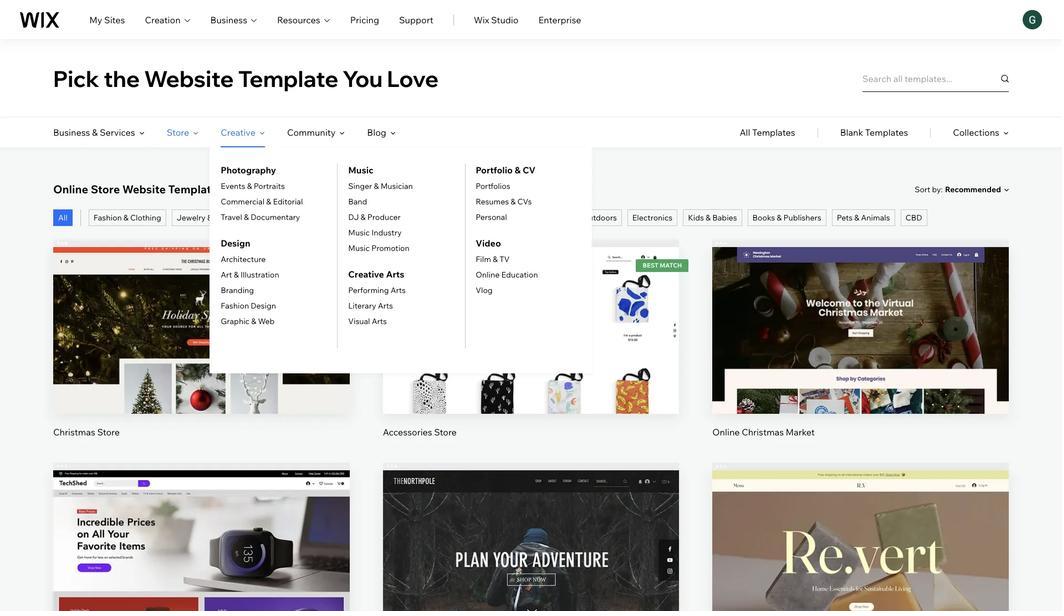 Task type: locate. For each thing, give the bounding box(es) containing it.
business for business
[[210, 14, 247, 25]]

wix studio link
[[474, 13, 519, 26]]

personal
[[476, 212, 507, 222]]

0 horizontal spatial creative
[[221, 127, 255, 138]]

music industry link
[[348, 228, 402, 238]]

1 vertical spatial website
[[122, 182, 166, 196]]

& right books
[[777, 213, 782, 223]]

pets & animals
[[837, 213, 890, 223]]

beauty & wellness
[[402, 213, 468, 223]]

0 vertical spatial design
[[221, 238, 250, 249]]

band link
[[348, 197, 367, 207]]

support
[[399, 14, 433, 25]]

jewelry
[[177, 213, 206, 223]]

& left clothing
[[123, 213, 129, 223]]

& right travel
[[244, 212, 249, 222]]

sort by:
[[915, 184, 943, 194]]

fashion
[[94, 213, 122, 223], [221, 301, 249, 311]]

music up singer
[[348, 165, 374, 176]]

portraits
[[254, 181, 285, 191]]

kids & babies
[[688, 213, 737, 223]]

singer & musician link
[[348, 181, 413, 191]]

& right singer
[[374, 181, 379, 191]]

online for online store website templates
[[53, 182, 88, 196]]

0 horizontal spatial all
[[58, 213, 67, 223]]

creative arts link
[[348, 268, 404, 281]]

creative up performing at the top
[[348, 269, 384, 280]]

photography events & portraits commercial & editorial travel & documentary
[[221, 165, 303, 222]]

0 vertical spatial all
[[740, 127, 750, 138]]

view inside online christmas market group
[[850, 346, 871, 357]]

categories by subject element
[[53, 118, 592, 374]]

creation button
[[145, 13, 190, 26]]

view button for edit button inside the christmas store group
[[175, 338, 228, 365]]

design up architecture link
[[221, 238, 250, 249]]

creative
[[221, 127, 255, 138], [348, 269, 384, 280]]

view button inside christmas store group
[[175, 338, 228, 365]]

1 vertical spatial music
[[348, 228, 370, 238]]

1 vertical spatial business
[[53, 127, 90, 138]]

2 horizontal spatial templates
[[865, 127, 908, 138]]

all inside generic categories element
[[740, 127, 750, 138]]

& right food
[[504, 213, 509, 223]]

0 vertical spatial website
[[144, 65, 234, 92]]

creative inside creative arts performing arts literary arts visual arts
[[348, 269, 384, 280]]

architecture link
[[221, 254, 266, 264]]

graphic & web link
[[221, 317, 275, 327]]

fashion inside design architecture art & illustration branding fashion design graphic & web
[[221, 301, 249, 311]]

0 horizontal spatial fashion
[[94, 213, 122, 223]]

edit inside online christmas market group
[[852, 308, 869, 320]]

view for edit button inside the christmas store group
[[191, 346, 212, 357]]

0 horizontal spatial accessories
[[214, 213, 257, 223]]

web
[[258, 317, 275, 327]]

music down home & decor
[[348, 228, 370, 238]]

None search field
[[863, 65, 1009, 92]]

fashion & clothing
[[94, 213, 161, 223]]

travel
[[221, 212, 242, 222]]

templates
[[752, 127, 795, 138], [865, 127, 908, 138], [168, 182, 223, 196]]

1 horizontal spatial creative
[[348, 269, 384, 280]]

design up 'web'
[[251, 301, 276, 311]]

business inside popup button
[[210, 14, 247, 25]]

music down music industry "link"
[[348, 243, 370, 253]]

1 horizontal spatial templates
[[752, 127, 795, 138]]

& left tv
[[493, 254, 498, 264]]

creative up photography link
[[221, 127, 255, 138]]

arts down editorial
[[273, 213, 288, 223]]

& left cvs
[[511, 197, 516, 207]]

fashion & clothing link
[[89, 210, 166, 226]]

business for business & services
[[53, 127, 90, 138]]

view for edit button for online store website templates - backpack store image
[[521, 569, 541, 580]]

profile image image
[[1023, 10, 1042, 29]]

& right kids
[[706, 213, 711, 223]]

1 vertical spatial design
[[251, 301, 276, 311]]

drinks
[[511, 213, 534, 223]]

crafts
[[296, 213, 319, 223]]

clothing
[[130, 213, 161, 223]]

all
[[740, 127, 750, 138], [58, 213, 67, 223]]

& right the sports
[[575, 213, 580, 223]]

performing arts link
[[348, 285, 406, 295]]

online inside group
[[713, 427, 740, 438]]

view inside christmas store group
[[191, 346, 212, 357]]

fashion up the graphic
[[221, 301, 249, 311]]

0 horizontal spatial design
[[221, 238, 250, 249]]

services
[[100, 127, 135, 138]]

books
[[753, 213, 775, 223]]

architecture
[[221, 254, 266, 264]]

edit for edit button for online store website templates - backpack store image
[[523, 532, 539, 543]]

sports & outdoors
[[549, 213, 617, 223]]

singer
[[348, 181, 372, 191]]

& inside fashion & clothing 'link'
[[123, 213, 129, 223]]

store inside categories by subject element
[[167, 127, 189, 138]]

& left decor
[[358, 213, 363, 223]]

travel & documentary link
[[221, 212, 300, 222]]

online inside video film & tv online education vlog
[[476, 270, 500, 280]]

website for the
[[144, 65, 234, 92]]

& inside food & drinks link
[[504, 213, 509, 223]]

& left the crafts
[[290, 213, 295, 223]]

accessories
[[214, 213, 257, 223], [383, 427, 432, 438]]

christmas
[[53, 427, 95, 438], [742, 427, 784, 438]]

0 vertical spatial fashion
[[94, 213, 122, 223]]

online store website templates - electronics store image
[[53, 470, 350, 611]]

& right dj
[[361, 212, 366, 222]]

edit button for online store website templates - home goods store image
[[834, 524, 887, 551]]

edit button inside christmas store group
[[175, 301, 228, 327]]

& inside arts & crafts link
[[290, 213, 295, 223]]

templates inside "link"
[[865, 127, 908, 138]]

arts down creative arts link
[[391, 285, 406, 295]]

sites
[[104, 14, 125, 25]]

& inside kids & babies link
[[706, 213, 711, 223]]

fashion left clothing
[[94, 213, 122, 223]]

0 horizontal spatial online
[[53, 182, 88, 196]]

branding
[[221, 285, 254, 295]]

2 vertical spatial online
[[713, 427, 740, 438]]

music link
[[348, 164, 374, 177]]

1 vertical spatial creative
[[348, 269, 384, 280]]

1 vertical spatial fashion
[[221, 301, 249, 311]]

portfolio
[[476, 165, 513, 176]]

edit for edit button inside the christmas store group
[[193, 308, 210, 319]]

christmas store group
[[53, 239, 350, 438]]

website
[[144, 65, 234, 92], [122, 182, 166, 196]]

arts up 'performing arts' 'link'
[[386, 269, 404, 280]]

beauty & wellness link
[[397, 210, 473, 226]]

all for all templates
[[740, 127, 750, 138]]

0 horizontal spatial christmas
[[53, 427, 95, 438]]

edit inside christmas store group
[[193, 308, 210, 319]]

0 vertical spatial online
[[53, 182, 88, 196]]

cvs
[[518, 197, 532, 207]]

0 horizontal spatial templates
[[168, 182, 223, 196]]

templates for blank templates
[[865, 127, 908, 138]]

2 vertical spatial music
[[348, 243, 370, 253]]

books & publishers link
[[748, 210, 826, 226]]

business inside categories by subject element
[[53, 127, 90, 138]]

creative for creative
[[221, 127, 255, 138]]

all templates link
[[740, 118, 795, 147]]

2 horizontal spatial online
[[713, 427, 740, 438]]

& right "beauty"
[[429, 213, 434, 223]]

1 vertical spatial all
[[58, 213, 67, 223]]

wix
[[474, 14, 489, 25]]

music promotion link
[[348, 243, 410, 253]]

edit button
[[175, 301, 228, 327], [834, 301, 887, 327], [175, 524, 228, 551], [505, 524, 557, 551], [834, 524, 887, 551]]

0 vertical spatial business
[[210, 14, 247, 25]]

portfolio & cv link
[[476, 164, 536, 177]]

wix studio
[[474, 14, 519, 25]]

0 vertical spatial creative
[[221, 127, 255, 138]]

design
[[221, 238, 250, 249], [251, 301, 276, 311]]

1 horizontal spatial christmas
[[742, 427, 784, 438]]

online store website templates - online christmas market image
[[713, 247, 1009, 414]]

outdoors
[[582, 213, 617, 223]]

view for edit button associated with online store website templates - home goods store image
[[850, 569, 871, 580]]

edit button inside online christmas market group
[[834, 301, 887, 327]]

& right jewelry
[[207, 213, 212, 223]]

1 vertical spatial online
[[476, 270, 500, 280]]

edit button for "online store website templates - online christmas market" image
[[834, 301, 887, 327]]

store
[[167, 127, 189, 138], [91, 182, 120, 196], [97, 427, 120, 438], [434, 427, 457, 438]]

1 horizontal spatial business
[[210, 14, 247, 25]]

3 music from the top
[[348, 243, 370, 253]]

business
[[210, 14, 247, 25], [53, 127, 90, 138]]

babies
[[712, 213, 737, 223]]

food & drinks link
[[479, 210, 539, 226]]

tv
[[500, 254, 510, 264]]

accessories store group
[[383, 239, 679, 438]]

& inside pets & animals link
[[854, 213, 859, 223]]

kids & babies link
[[683, 210, 742, 226]]

1 horizontal spatial fashion
[[221, 301, 249, 311]]

& right pets
[[854, 213, 859, 223]]

arts
[[273, 213, 288, 223], [386, 269, 404, 280], [391, 285, 406, 295], [378, 301, 393, 311], [372, 317, 387, 327]]

film
[[476, 254, 491, 264]]

1 christmas from the left
[[53, 427, 95, 438]]

& down the portraits
[[266, 197, 271, 207]]

blank
[[840, 127, 863, 138]]

1 horizontal spatial accessories
[[383, 427, 432, 438]]

1 horizontal spatial online
[[476, 270, 500, 280]]

editorial
[[273, 197, 303, 207]]

video
[[476, 238, 501, 249]]

video film & tv online education vlog
[[476, 238, 538, 295]]

design architecture art & illustration branding fashion design graphic & web
[[221, 238, 279, 327]]

& inside sports & outdoors link
[[575, 213, 580, 223]]

home
[[334, 213, 356, 223]]

website for store
[[122, 182, 166, 196]]

view button for edit button associated with online store website templates - home goods store image
[[834, 562, 887, 588]]

& right art
[[234, 270, 239, 280]]

1 horizontal spatial all
[[740, 127, 750, 138]]

0 vertical spatial music
[[348, 165, 374, 176]]

1 vertical spatial accessories
[[383, 427, 432, 438]]

view button inside online christmas market group
[[834, 338, 887, 365]]

0 horizontal spatial business
[[53, 127, 90, 138]]

pick the website template you love
[[53, 65, 439, 92]]



Task type: describe. For each thing, give the bounding box(es) containing it.
recommended
[[945, 185, 1001, 195]]

publishers
[[784, 213, 821, 223]]

personal link
[[476, 212, 507, 222]]

online for online christmas market
[[713, 427, 740, 438]]

fashion inside fashion & clothing 'link'
[[94, 213, 122, 223]]

2 christmas from the left
[[742, 427, 784, 438]]

pick
[[53, 65, 99, 92]]

video link
[[476, 237, 501, 250]]

online store website templates
[[53, 182, 223, 196]]

arts down 'performing arts' 'link'
[[378, 301, 393, 311]]

dj & producer link
[[348, 212, 401, 222]]

promotion
[[371, 243, 410, 253]]

my sites link
[[89, 13, 125, 26]]

online store website templates - backpack store image
[[383, 470, 679, 611]]

community
[[287, 127, 336, 138]]

1 music from the top
[[348, 165, 374, 176]]

& inside beauty & wellness link
[[429, 213, 434, 223]]

electronics
[[632, 213, 672, 223]]

blog
[[367, 127, 386, 138]]

business button
[[210, 13, 257, 26]]

design link
[[221, 237, 250, 250]]

templates for all templates
[[752, 127, 795, 138]]

view button for online store website templates - electronics store image's edit button
[[175, 562, 228, 588]]

producer
[[367, 212, 401, 222]]

enterprise link
[[538, 13, 581, 26]]

pricing
[[350, 14, 379, 25]]

online store website templates - christmas store image
[[53, 247, 350, 414]]

beauty
[[402, 213, 427, 223]]

& down photography
[[247, 181, 252, 191]]

art & illustration link
[[221, 270, 279, 280]]

& inside home & decor link
[[358, 213, 363, 223]]

creative for creative arts performing arts literary arts visual arts
[[348, 269, 384, 280]]

cv
[[523, 165, 536, 176]]

resources button
[[277, 13, 330, 26]]

edit button for online store website templates - electronics store image
[[175, 524, 228, 551]]

photography
[[221, 165, 276, 176]]

& left cv in the top of the page
[[515, 165, 521, 176]]

sports & outdoors link
[[544, 210, 622, 226]]

by:
[[932, 184, 943, 194]]

visual arts link
[[348, 317, 387, 327]]

events
[[221, 181, 245, 191]]

illustration
[[241, 270, 279, 280]]

view button for edit button in the online christmas market group
[[834, 338, 887, 365]]

my sites
[[89, 14, 125, 25]]

1 horizontal spatial design
[[251, 301, 276, 311]]

generic categories element
[[740, 118, 1009, 147]]

animals
[[861, 213, 890, 223]]

commercial & editorial link
[[221, 197, 303, 207]]

my
[[89, 14, 102, 25]]

portfolios
[[476, 181, 510, 191]]

portfolio & cv portfolios resumes & cvs personal
[[476, 165, 536, 222]]

online christmas market group
[[713, 239, 1009, 438]]

electronics link
[[627, 210, 677, 226]]

edit for edit button associated with online store website templates - home goods store image
[[852, 532, 869, 543]]

0 vertical spatial accessories
[[214, 213, 257, 223]]

photography link
[[221, 164, 276, 177]]

online store website templates - accessories store image
[[383, 247, 679, 414]]

love
[[387, 65, 439, 92]]

performing
[[348, 285, 389, 295]]

template
[[238, 65, 338, 92]]

art
[[221, 270, 232, 280]]

store for christmas store
[[97, 427, 120, 438]]

cbd
[[906, 213, 922, 223]]

industry
[[371, 228, 402, 238]]

store for online store website templates
[[91, 182, 120, 196]]

home & decor link
[[329, 210, 391, 226]]

& inside jewelry & accessories link
[[207, 213, 212, 223]]

all for all
[[58, 213, 67, 223]]

decor
[[365, 213, 386, 223]]

pets
[[837, 213, 853, 223]]

events & portraits link
[[221, 181, 285, 191]]

& left services
[[92, 127, 98, 138]]

& inside video film & tv online education vlog
[[493, 254, 498, 264]]

edit for online store website templates - electronics store image's edit button
[[193, 532, 210, 543]]

& inside books & publishers link
[[777, 213, 782, 223]]

books & publishers
[[753, 213, 821, 223]]

sort
[[915, 184, 930, 194]]

2 music from the top
[[348, 228, 370, 238]]

literary arts link
[[348, 301, 393, 311]]

studio
[[491, 14, 519, 25]]

all link
[[53, 210, 72, 226]]

arts down literary arts link
[[372, 317, 387, 327]]

business & services
[[53, 127, 135, 138]]

online education link
[[476, 270, 538, 280]]

education
[[501, 270, 538, 280]]

categories. use the left and right arrow keys to navigate the menu element
[[0, 118, 1062, 374]]

kids
[[688, 213, 704, 223]]

food
[[484, 213, 502, 223]]

literary
[[348, 301, 376, 311]]

& left 'web'
[[251, 317, 256, 327]]

fashion design link
[[221, 301, 276, 311]]

accessories store
[[383, 427, 457, 438]]

view button for edit button for online store website templates - backpack store image
[[505, 562, 557, 588]]

edit for edit button in the online christmas market group
[[852, 308, 869, 320]]

edit button for online store website templates - backpack store image
[[505, 524, 557, 551]]

band
[[348, 197, 367, 207]]

accessories inside group
[[383, 427, 432, 438]]

Search search field
[[863, 65, 1009, 92]]

online store website templates - home goods store image
[[713, 470, 1009, 611]]

graphic
[[221, 317, 250, 327]]

cbd link
[[901, 210, 927, 226]]

documentary
[[251, 212, 300, 222]]

resumes
[[476, 197, 509, 207]]

dj
[[348, 212, 359, 222]]

blank templates link
[[840, 118, 908, 147]]

online christmas market
[[713, 427, 815, 438]]

edit button for online store website templates - christmas store image
[[175, 301, 228, 327]]

view for online store website templates - electronics store image's edit button
[[191, 569, 212, 580]]

visual
[[348, 317, 370, 327]]

christmas store
[[53, 427, 120, 438]]

sports
[[549, 213, 574, 223]]

store for accessories store
[[434, 427, 457, 438]]

view for edit button in the online christmas market group
[[850, 346, 871, 357]]

support link
[[399, 13, 433, 26]]

market
[[786, 427, 815, 438]]

branding link
[[221, 285, 254, 295]]

collections
[[953, 127, 999, 138]]

pricing link
[[350, 13, 379, 26]]

vlog
[[476, 285, 493, 295]]



Task type: vqa. For each thing, say whether or not it's contained in the screenshot.
second → from the left
no



